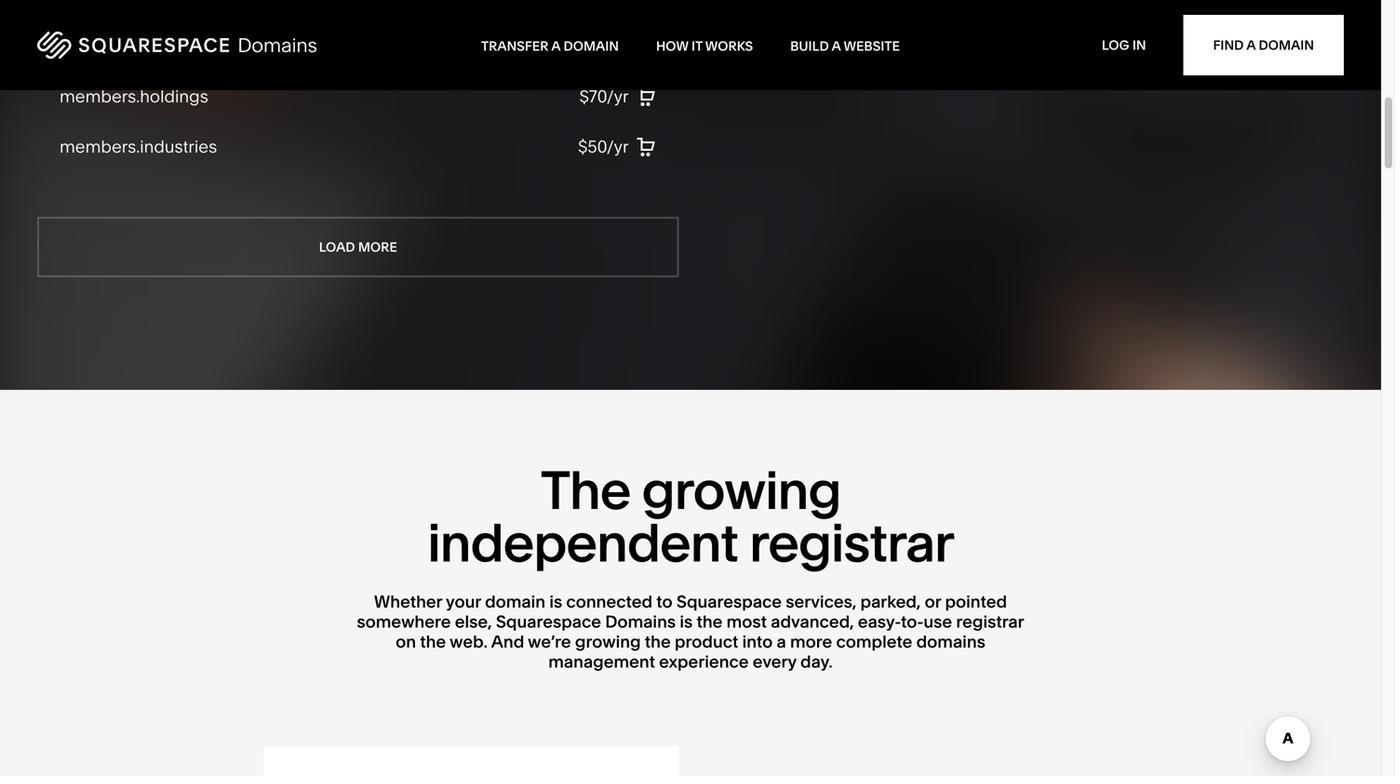 Task type: describe. For each thing, give the bounding box(es) containing it.
else,
[[455, 612, 492, 632]]

log in link
[[1102, 37, 1147, 53]]

build
[[790, 38, 829, 54]]

and
[[491, 632, 524, 652]]

website
[[844, 38, 900, 54]]

most
[[727, 612, 767, 632]]

a inside whether your domain is connected to squarespace services, parked, or pointed somewhere else, squarespace domains is the most advanced, easy-to-use registrar on the web. and we're growing the product into a more complete domains management experience every day.
[[777, 632, 786, 652]]

how it works
[[656, 38, 753, 54]]

domains
[[917, 632, 986, 652]]

easy-
[[858, 612, 901, 632]]

add to cart image
[[636, 36, 657, 57]]

in
[[1133, 37, 1147, 53]]

0 horizontal spatial squarespace
[[496, 612, 601, 632]]

services,
[[786, 591, 857, 612]]

1 horizontal spatial the
[[645, 632, 671, 652]]

domains
[[605, 612, 676, 632]]

members.holdings
[[60, 86, 208, 107]]

the growing independent registrar
[[427, 458, 954, 575]]

whether
[[374, 591, 442, 612]]

members.industries
[[60, 136, 217, 157]]

more inside whether your domain is connected to squarespace services, parked, or pointed somewhere else, squarespace domains is the most advanced, easy-to-use registrar on the web. and we're growing the product into a more complete domains management experience every day.
[[790, 632, 833, 652]]

to-
[[901, 612, 924, 632]]

load more button
[[37, 217, 679, 277]]

advanced,
[[771, 612, 854, 632]]

registrar inside the growing independent registrar
[[749, 511, 954, 575]]

transfer
[[481, 38, 549, 54]]

we're
[[528, 632, 571, 652]]

loading image for members.enterprises
[[632, 32, 661, 61]]

pointed
[[945, 591, 1007, 612]]

how it works link
[[656, 38, 753, 54]]

1 horizontal spatial is
[[680, 612, 693, 632]]

0 horizontal spatial the
[[420, 632, 446, 652]]

domain for find
[[1259, 37, 1314, 53]]

a for transfer
[[551, 38, 561, 54]]

the
[[540, 458, 631, 523]]

management
[[549, 652, 655, 672]]

experience
[[659, 652, 749, 672]]

find a domain
[[1214, 37, 1314, 53]]

growing inside the growing independent registrar
[[642, 458, 841, 523]]

find
[[1214, 37, 1244, 53]]



Task type: locate. For each thing, give the bounding box(es) containing it.
squarespace logo link
[[37, 25, 481, 66]]

build a website
[[790, 38, 900, 54]]

log in
[[1102, 37, 1147, 53]]

loading image
[[632, 32, 661, 61], [632, 82, 661, 111], [632, 133, 661, 161]]

a
[[1247, 37, 1256, 53], [551, 38, 561, 54], [832, 38, 841, 54], [777, 632, 786, 652]]

add to cart image
[[636, 86, 657, 107], [636, 137, 657, 157]]

domain
[[1259, 37, 1314, 53], [564, 38, 619, 54], [485, 591, 546, 612]]

the right on
[[420, 632, 446, 652]]

a right find
[[1247, 37, 1256, 53]]

2 vertical spatial loading image
[[632, 133, 661, 161]]

is right to
[[680, 612, 693, 632]]

2 add to cart image from the top
[[636, 137, 657, 157]]

on
[[396, 632, 416, 652]]

$50/yr
[[578, 36, 629, 56], [578, 136, 629, 157]]

product
[[675, 632, 739, 652]]

how
[[656, 38, 689, 54]]

0 horizontal spatial domain
[[485, 591, 546, 612]]

somewhere
[[357, 612, 451, 632]]

0 vertical spatial loading image
[[632, 32, 661, 61]]

domain for whether
[[485, 591, 546, 612]]

$50/yr down the $70/yr
[[578, 136, 629, 157]]

a right build
[[832, 38, 841, 54]]

domain up the $70/yr
[[564, 38, 619, 54]]

day.
[[801, 652, 833, 672]]

0 vertical spatial $50/yr
[[578, 36, 629, 56]]

domain inside whether your domain is connected to squarespace services, parked, or pointed somewhere else, squarespace domains is the most advanced, easy-to-use registrar on the web. and we're growing the product into a more complete domains management experience every day.
[[485, 591, 546, 612]]

squarespace up product
[[677, 591, 782, 612]]

the left most
[[697, 612, 723, 632]]

$50/yr left add to cart icon
[[578, 36, 629, 56]]

1 vertical spatial add to cart image
[[636, 137, 657, 157]]

to
[[657, 591, 673, 612]]

loading image for members.industries
[[632, 133, 661, 161]]

registrar right use
[[956, 612, 1025, 632]]

0 horizontal spatial registrar
[[749, 511, 954, 575]]

growing
[[642, 458, 841, 523], [575, 632, 641, 652]]

$50/yr for members.enterprises
[[578, 36, 629, 56]]

1 horizontal spatial more
[[790, 632, 833, 652]]

the
[[697, 612, 723, 632], [420, 632, 446, 652], [645, 632, 671, 652]]

log
[[1102, 37, 1130, 53]]

0 vertical spatial growing
[[642, 458, 841, 523]]

use
[[924, 612, 953, 632]]

parked,
[[861, 591, 921, 612]]

1 $50/yr from the top
[[578, 36, 629, 56]]

into
[[742, 632, 773, 652]]

0 horizontal spatial growing
[[575, 632, 641, 652]]

$70/yr
[[580, 86, 629, 107]]

loading image for members.holdings
[[632, 82, 661, 111]]

is up we're
[[550, 591, 562, 612]]

transfer a domain link
[[481, 38, 619, 54]]

1 vertical spatial more
[[790, 632, 833, 652]]

1 add to cart image from the top
[[636, 86, 657, 107]]

registrar inside whether your domain is connected to squarespace services, parked, or pointed somewhere else, squarespace domains is the most advanced, easy-to-use registrar on the web. and we're growing the product into a more complete domains management experience every day.
[[956, 612, 1025, 632]]

registrar
[[749, 511, 954, 575], [956, 612, 1025, 632]]

growing inside whether your domain is connected to squarespace services, parked, or pointed somewhere else, squarespace domains is the most advanced, easy-to-use registrar on the web. and we're growing the product into a more complete domains management experience every day.
[[575, 632, 641, 652]]

1 horizontal spatial registrar
[[956, 612, 1025, 632]]

members.enterprises
[[60, 36, 229, 56]]

independent
[[427, 511, 738, 575]]

1 horizontal spatial squarespace
[[677, 591, 782, 612]]

squarespace logo image
[[37, 31, 317, 59]]

1 horizontal spatial growing
[[642, 458, 841, 523]]

more right load at the top left of page
[[358, 239, 397, 255]]

1 horizontal spatial domain
[[564, 38, 619, 54]]

0 vertical spatial registrar
[[749, 511, 954, 575]]

your
[[446, 591, 481, 612]]

domain up and
[[485, 591, 546, 612]]

$50/yr for members.industries
[[578, 136, 629, 157]]

0 vertical spatial more
[[358, 239, 397, 255]]

it
[[692, 38, 703, 54]]

a for find
[[1247, 37, 1256, 53]]

0 horizontal spatial is
[[550, 591, 562, 612]]

squarespace
[[677, 591, 782, 612], [496, 612, 601, 632]]

web.
[[450, 632, 488, 652]]

complete
[[836, 632, 913, 652]]

0 horizontal spatial more
[[358, 239, 397, 255]]

find a domain link
[[1184, 15, 1344, 75]]

1 vertical spatial loading image
[[632, 82, 661, 111]]

the down to
[[645, 632, 671, 652]]

load more
[[319, 239, 397, 255]]

build a website link
[[790, 38, 900, 54]]

registrar up services,
[[749, 511, 954, 575]]

add to cart image for $50/yr
[[636, 137, 657, 157]]

1 vertical spatial registrar
[[956, 612, 1025, 632]]

load
[[319, 239, 355, 255]]

2 horizontal spatial the
[[697, 612, 723, 632]]

more
[[358, 239, 397, 255], [790, 632, 833, 652]]

transfer a domain
[[481, 38, 619, 54]]

add to cart image for $70/yr
[[636, 86, 657, 107]]

2 $50/yr from the top
[[578, 136, 629, 157]]

2 horizontal spatial domain
[[1259, 37, 1314, 53]]

1 vertical spatial growing
[[575, 632, 641, 652]]

a for build
[[832, 38, 841, 54]]

is
[[550, 591, 562, 612], [680, 612, 693, 632]]

connected
[[566, 591, 653, 612]]

domain for transfer
[[564, 38, 619, 54]]

squarespace up management
[[496, 612, 601, 632]]

more down services,
[[790, 632, 833, 652]]

works
[[705, 38, 753, 54]]

whether your domain is connected to squarespace services, parked, or pointed somewhere else, squarespace domains is the most advanced, easy-to-use registrar on the web. and we're growing the product into a more complete domains management experience every day.
[[357, 591, 1025, 672]]

more inside button
[[358, 239, 397, 255]]

domain right find
[[1259, 37, 1314, 53]]

a right into
[[777, 632, 786, 652]]

a right 'transfer' at top
[[551, 38, 561, 54]]

or
[[925, 591, 941, 612]]

every
[[753, 652, 797, 672]]

0 vertical spatial add to cart image
[[636, 86, 657, 107]]

1 vertical spatial $50/yr
[[578, 136, 629, 157]]



Task type: vqa. For each thing, say whether or not it's contained in the screenshot.


